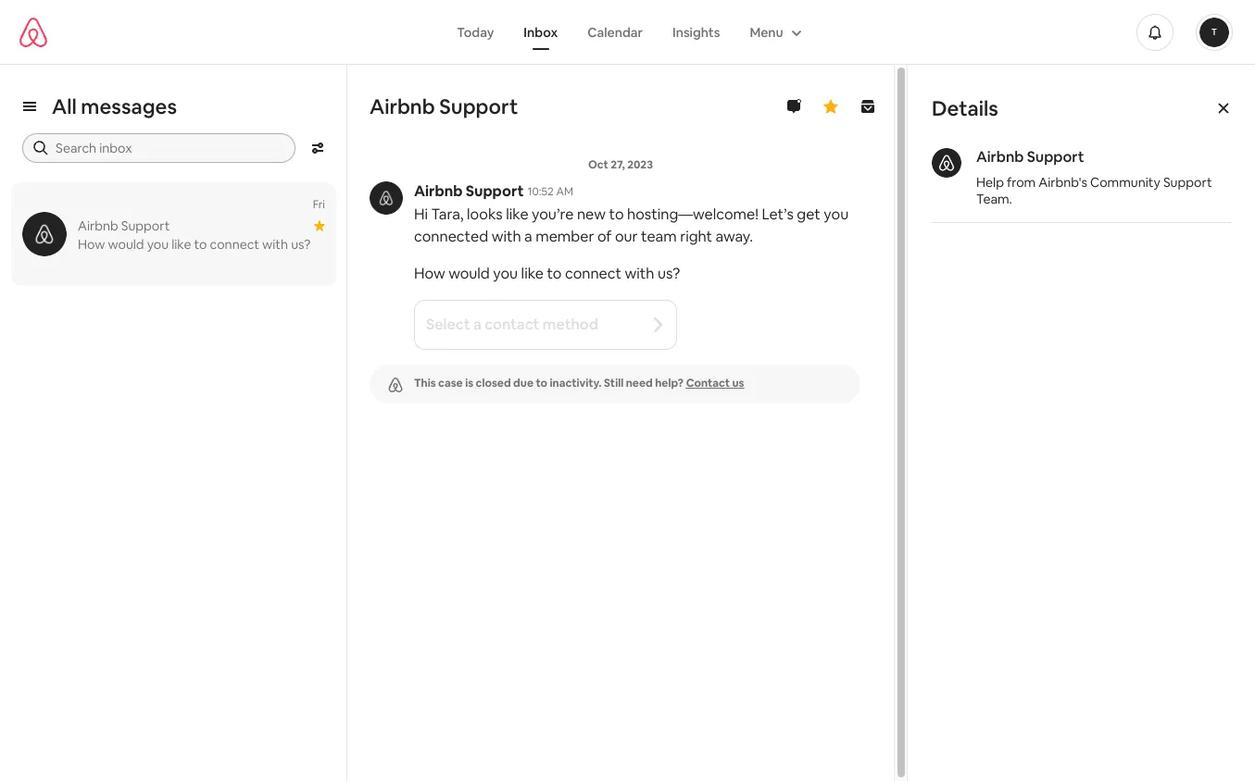 Task type: describe. For each thing, give the bounding box(es) containing it.
looks
[[467, 205, 503, 224]]

need
[[626, 376, 653, 391]]

menu
[[750, 24, 784, 40]]

still
[[604, 376, 624, 391]]

today
[[457, 24, 494, 40]]

hi
[[414, 205, 428, 224]]

1 horizontal spatial connect
[[565, 264, 622, 284]]

1 horizontal spatial how
[[414, 264, 445, 284]]

us
[[732, 376, 744, 391]]

messages
[[81, 94, 177, 120]]

2 vertical spatial like
[[521, 264, 544, 284]]

to inside airbnb support 10:52 am hi tara, looks like you're new to hosting—welcome! let's get you connected with a member of our team right away.
[[609, 205, 624, 224]]

2023
[[627, 158, 653, 172]]

1 vertical spatial like
[[172, 236, 191, 253]]

inbox link
[[509, 14, 573, 50]]

this case is closed due to inactivity. still need help? contact us
[[414, 376, 744, 391]]

oct
[[588, 158, 609, 172]]

airbnb inside airbnb support 10:52 am hi tara, looks like you're new to hosting—welcome! let's get you connected with a member of our team right away.
[[414, 182, 463, 201]]

fri
[[313, 197, 325, 212]]

1 vertical spatial how would you like to connect with us?
[[414, 264, 680, 284]]

menu button
[[735, 14, 813, 50]]

1 horizontal spatial airbnb support
[[370, 94, 518, 120]]

0 horizontal spatial us?
[[291, 236, 311, 253]]

hosting—welcome!
[[627, 205, 759, 224]]

0 horizontal spatial airbnb support image
[[22, 212, 67, 257]]

today link
[[442, 14, 509, 50]]

you're
[[532, 205, 574, 224]]

0 vertical spatial how
[[78, 236, 105, 253]]

details element
[[908, 65, 1255, 247]]

1 horizontal spatial us?
[[658, 264, 680, 284]]

calendar link
[[573, 14, 658, 50]]

details
[[932, 95, 999, 121]]

1 horizontal spatial would
[[449, 264, 490, 284]]

is
[[465, 376, 474, 391]]

27,
[[611, 158, 625, 172]]

2 horizontal spatial with
[[625, 264, 655, 284]]

0 horizontal spatial airbnb support image
[[22, 212, 67, 257]]

all messages
[[52, 94, 177, 120]]



Task type: vqa. For each thing, say whether or not it's contained in the screenshot.
Inbox link at top left
yes



Task type: locate. For each thing, give the bounding box(es) containing it.
away.
[[716, 227, 753, 246]]

team.
[[977, 191, 1013, 208]]

new
[[577, 205, 606, 224]]

help
[[977, 174, 1004, 191]]

airbnb support 10:52 am hi tara, looks like you're new to hosting—welcome! let's get you connected with a member of our team right away.
[[414, 182, 849, 246]]

member
[[536, 227, 594, 246]]

connect
[[210, 236, 259, 253], [565, 264, 622, 284]]

connected
[[414, 227, 488, 246]]

1 vertical spatial you
[[147, 236, 169, 253]]

airbnb's
[[1039, 174, 1088, 191]]

airbnb support down the search text box
[[78, 218, 170, 234]]

0 vertical spatial airbnb support image
[[932, 148, 962, 178]]

how
[[78, 236, 105, 253], [414, 264, 445, 284]]

airbnb support image
[[932, 148, 962, 178], [22, 212, 67, 257]]

1 horizontal spatial how would you like to connect with us?
[[414, 264, 680, 284]]

support up airbnb's on the right of the page
[[1027, 147, 1085, 167]]

from
[[1007, 174, 1036, 191]]

conversation with airbnb support heading
[[370, 94, 753, 120]]

help?
[[655, 376, 684, 391]]

star image
[[314, 221, 325, 232]]

all
[[52, 94, 77, 120]]

0 vertical spatial airbnb support image
[[932, 148, 962, 178]]

airbnb support image inside details element
[[932, 148, 962, 178]]

0 vertical spatial us?
[[291, 236, 311, 253]]

1 vertical spatial airbnb support image
[[22, 212, 67, 257]]

like
[[506, 205, 529, 224], [172, 236, 191, 253], [521, 264, 544, 284]]

1 vertical spatial how
[[414, 264, 445, 284]]

airbnb support down today link
[[370, 94, 518, 120]]

how would you like to connect with us?
[[78, 236, 311, 253], [414, 264, 680, 284]]

0 horizontal spatial how
[[78, 236, 105, 253]]

us?
[[291, 236, 311, 253], [658, 264, 680, 284]]

oct 27, 2023
[[588, 158, 653, 172]]

0 horizontal spatial you
[[147, 236, 169, 253]]

2 horizontal spatial you
[[824, 205, 849, 224]]

2 vertical spatial you
[[493, 264, 518, 284]]

airbnb support image inside details element
[[932, 148, 962, 178]]

0 vertical spatial connect
[[210, 236, 259, 253]]

would
[[108, 236, 144, 253], [449, 264, 490, 284]]

calendar
[[588, 24, 643, 40]]

0 vertical spatial like
[[506, 205, 529, 224]]

0 vertical spatial how would you like to connect with us?
[[78, 236, 311, 253]]

message from airbnb support image
[[370, 182, 403, 215], [370, 182, 403, 215]]

0 horizontal spatial would
[[108, 236, 144, 253]]

a
[[525, 227, 533, 246]]

0 horizontal spatial airbnb support
[[78, 218, 170, 234]]

1 vertical spatial airbnb support image
[[22, 212, 67, 257]]

1 vertical spatial airbnb support
[[78, 218, 170, 234]]

community
[[1091, 174, 1161, 191]]

1 horizontal spatial airbnb support image
[[932, 148, 962, 178]]

main navigation menu image
[[1200, 17, 1230, 47]]

insights
[[673, 24, 720, 40]]

this
[[414, 376, 436, 391]]

1 horizontal spatial you
[[493, 264, 518, 284]]

support
[[440, 94, 518, 120], [1027, 147, 1085, 167], [1164, 174, 1212, 191], [466, 182, 524, 201], [121, 218, 170, 234]]

airbnb support
[[370, 94, 518, 120], [78, 218, 170, 234]]

support up looks
[[466, 182, 524, 201]]

0 vertical spatial airbnb support
[[370, 94, 518, 120]]

airbnb inside airbnb support help from airbnb's community support team.
[[977, 147, 1024, 167]]

you
[[824, 205, 849, 224], [147, 236, 169, 253], [493, 264, 518, 284]]

inbox
[[524, 24, 558, 40]]

to
[[609, 205, 624, 224], [194, 236, 207, 253], [547, 264, 562, 284], [536, 376, 548, 391]]

1 vertical spatial us?
[[658, 264, 680, 284]]

with inside airbnb support 10:52 am hi tara, looks like you're new to hosting—welcome! let's get you connected with a member of our team right away.
[[492, 227, 521, 246]]

am
[[556, 184, 573, 199]]

get
[[797, 205, 821, 224]]

0 vertical spatial you
[[824, 205, 849, 224]]

airbnb
[[370, 94, 435, 120], [977, 147, 1024, 167], [414, 182, 463, 201], [78, 218, 118, 234]]

with
[[492, 227, 521, 246], [262, 236, 288, 253], [625, 264, 655, 284]]

support right community
[[1164, 174, 1212, 191]]

0 horizontal spatial how would you like to connect with us?
[[78, 236, 311, 253]]

1 vertical spatial would
[[449, 264, 490, 284]]

1 vertical spatial connect
[[565, 264, 622, 284]]

airbnb support sent hi tara, looks like you're new to hosting—welcome! let's get you connected with a member of our team right away.. sent oct 27, 2023, 10:52 am group
[[349, 135, 892, 248]]

support down the search text box
[[121, 218, 170, 234]]

insights link
[[658, 14, 735, 50]]

all messages heading
[[52, 94, 177, 120]]

tara,
[[431, 205, 464, 224]]

contact us link
[[686, 376, 744, 391]]

1 horizontal spatial with
[[492, 227, 521, 246]]

airbnb support help from airbnb's community support team.
[[977, 147, 1212, 208]]

our
[[615, 227, 638, 246]]

Search text field
[[56, 139, 283, 158]]

right
[[680, 227, 712, 246]]

0 horizontal spatial with
[[262, 236, 288, 253]]

airbnb support image
[[932, 148, 962, 178], [22, 212, 67, 257]]

inactivity.
[[550, 376, 602, 391]]

closed
[[476, 376, 511, 391]]

due
[[513, 376, 534, 391]]

of
[[598, 227, 612, 246]]

team
[[641, 227, 677, 246]]

10:52
[[528, 184, 554, 199]]

support down today link
[[440, 94, 518, 120]]

you inside airbnb support 10:52 am hi tara, looks like you're new to hosting—welcome! let's get you connected with a member of our team right away.
[[824, 205, 849, 224]]

let's
[[762, 205, 794, 224]]

1 horizontal spatial airbnb support image
[[932, 148, 962, 178]]

support inside airbnb support 10:52 am hi tara, looks like you're new to hosting—welcome! let's get you connected with a member of our team right away.
[[466, 182, 524, 201]]

0 vertical spatial would
[[108, 236, 144, 253]]

like inside airbnb support 10:52 am hi tara, looks like you're new to hosting—welcome! let's get you connected with a member of our team right away.
[[506, 205, 529, 224]]

contact
[[686, 376, 730, 391]]

0 horizontal spatial connect
[[210, 236, 259, 253]]

case
[[438, 376, 463, 391]]



